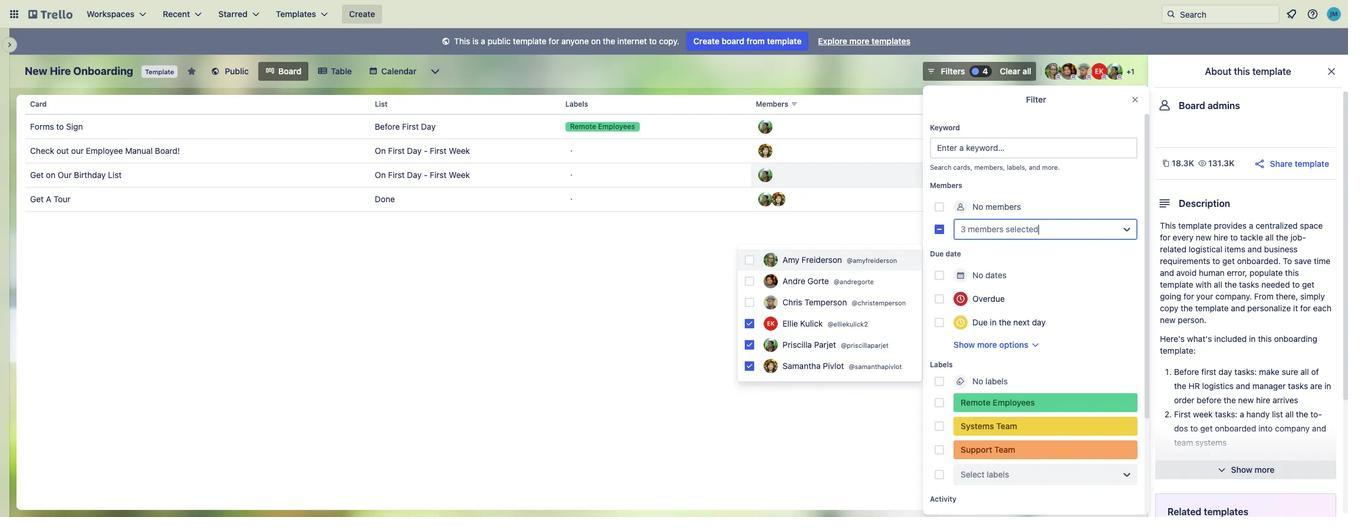 Task type: describe. For each thing, give the bounding box(es) containing it.
to left copy.
[[649, 36, 657, 46]]

1 horizontal spatial get
[[1222, 256, 1235, 266]]

remote employees inside button
[[570, 122, 635, 131]]

explore more templates link
[[811, 32, 918, 51]]

new inside before first day tasks: make sure all of the hr logistics and manager tasks are in order before the new hire arrives first week tasks: a handy list all the to- dos to get onboarded into company and team systems who's who list: help the newbie orient themselves and learn all about the key people they'll encounter at work
[[1238, 395, 1254, 405]]

orient
[[1298, 452, 1320, 462]]

are
[[1310, 381, 1322, 391]]

- for get on our birthday list
[[424, 170, 428, 180]]

all right learn
[[1257, 466, 1266, 476]]

andre gorte (andregorte) image
[[1060, 63, 1077, 80]]

more for templates
[[849, 36, 869, 46]]

public
[[225, 66, 249, 76]]

color: orange, title: "support team" element
[[954, 441, 1138, 459]]

systems team
[[961, 421, 1017, 431]]

about this template
[[1205, 66, 1291, 77]]

board for board admins
[[1179, 100, 1205, 111]]

1 vertical spatial tasks:
[[1215, 409, 1238, 419]]

this member is an admin of this workspace. image for andre gorte (andregorte) image
[[1071, 74, 1076, 80]]

row containing check out our employee manual board!
[[25, 139, 1132, 163]]

key
[[1307, 466, 1320, 476]]

0 vertical spatial samantha pivlot (samanthapivlot) image
[[758, 144, 772, 158]]

remote inside button
[[570, 122, 596, 131]]

here's what's included in this onboarding template:
[[1160, 334, 1317, 356]]

2 vertical spatial priscilla parjet (priscillaparjet) image
[[764, 338, 778, 352]]

and left more.
[[1029, 163, 1040, 171]]

1 horizontal spatial labels
[[930, 360, 953, 369]]

admins
[[1208, 100, 1240, 111]]

who's
[[1174, 452, 1198, 462]]

and left avoid
[[1160, 268, 1174, 278]]

ellie
[[783, 318, 798, 328]]

template:
[[1160, 346, 1196, 356]]

all left of
[[1301, 367, 1309, 377]]

to up there, at bottom
[[1292, 280, 1300, 290]]

week
[[1193, 409, 1213, 419]]

open information menu image
[[1307, 8, 1319, 20]]

1 vertical spatial samantha pivlot (samanthapivlot) image
[[771, 192, 785, 206]]

dos
[[1174, 423, 1188, 433]]

space
[[1300, 221, 1323, 231]]

tasks inside this template provides a centralized space for every new hire to tackle all the job- related logistical items and business requirements to get onboarded. to save time and avoid human error, populate this template with all the tasks needed to get going for your company. from there, simply copy the template and personalize it for each new person.
[[1239, 280, 1259, 290]]

new hire onboarding
[[25, 65, 133, 77]]

create board from template link
[[686, 32, 809, 51]]

samantha pivlot @samanthapivlot
[[783, 361, 902, 371]]

more for options
[[977, 340, 997, 350]]

amy freiderson @amyfreiderson
[[783, 254, 897, 264]]

0 horizontal spatial ellie kulick (elliekulick2) image
[[764, 317, 778, 331]]

show more
[[1231, 465, 1275, 475]]

before first day
[[375, 121, 436, 132]]

into
[[1259, 423, 1273, 433]]

0 horizontal spatial new
[[1160, 315, 1176, 325]]

0 notifications image
[[1284, 7, 1299, 21]]

hire inside before first day tasks: make sure all of the hr logistics and manager tasks are in order before the new hire arrives first week tasks: a handy list all the to- dos to get onboarded into company and team systems who's who list: help the newbie orient themselves and learn all about the key people they'll encounter at work
[[1256, 395, 1270, 405]]

2 vertical spatial more
[[1255, 465, 1275, 475]]

onboarding
[[73, 65, 133, 77]]

populate
[[1250, 268, 1283, 278]]

2 horizontal spatial get
[[1302, 280, 1315, 290]]

amy
[[783, 254, 799, 264]]

each
[[1313, 303, 1332, 313]]

table link
[[311, 62, 359, 81]]

template up every
[[1178, 221, 1212, 231]]

+ 1
[[1127, 67, 1135, 76]]

learn
[[1236, 466, 1255, 476]]

primary element
[[0, 0, 1348, 28]]

centralized
[[1256, 221, 1298, 231]]

the up company.
[[1225, 280, 1237, 290]]

human
[[1199, 268, 1225, 278]]

create for create
[[349, 9, 375, 19]]

from
[[747, 36, 765, 46]]

to inside before first day tasks: make sure all of the hr logistics and manager tasks are in order before the new hire arrives first week tasks: a handy list all the to- dos to get onboarded into company and team systems who's who list: help the newbie orient themselves and learn all about the key people they'll encounter at work
[[1190, 423, 1198, 433]]

people
[[1174, 480, 1200, 490]]

forms to sign link
[[30, 115, 365, 139]]

0 vertical spatial new
[[1196, 232, 1212, 242]]

it
[[1293, 303, 1298, 313]]

get a tour link
[[30, 188, 365, 211]]

for up related
[[1160, 232, 1171, 242]]

due for due date
[[930, 249, 944, 258]]

list
[[1272, 409, 1283, 419]]

onboarded
[[1215, 423, 1256, 433]]

before
[[1197, 395, 1221, 405]]

tour
[[54, 194, 71, 204]]

1 vertical spatial priscilla parjet (priscillaparjet) image
[[758, 192, 772, 206]]

andre gorte @andregorte
[[783, 276, 874, 286]]

this member is an admin of this workspace. image for chris temperson (christemperson) icon
[[1086, 74, 1092, 80]]

here's
[[1160, 334, 1185, 344]]

person.
[[1178, 315, 1207, 325]]

tasks inside before first day tasks: make sure all of the hr logistics and manager tasks are in order before the new hire arrives first week tasks: a handy list all the to- dos to get onboarded into company and team systems who's who list: help the newbie orient themselves and learn all about the key people they'll encounter at work
[[1288, 381, 1308, 391]]

pivlot
[[823, 361, 844, 371]]

systems
[[1195, 438, 1227, 448]]

share template button
[[1253, 157, 1329, 170]]

18.3k
[[1172, 158, 1194, 168]]

0 vertical spatial priscilla parjet (priscillaparjet) image
[[758, 120, 772, 134]]

forms to sign
[[30, 121, 83, 132]]

1 horizontal spatial amy freiderson (amyfreiderson) image
[[1045, 63, 1062, 80]]

0 vertical spatial tasks:
[[1235, 367, 1257, 377]]

list button
[[370, 90, 561, 119]]

company.
[[1215, 291, 1252, 301]]

samantha
[[783, 361, 821, 371]]

all down centralized
[[1265, 232, 1274, 242]]

on first day - first week for get on our birthday list
[[375, 170, 470, 180]]

starred button
[[211, 5, 266, 24]]

the left next
[[999, 317, 1011, 327]]

0 horizontal spatial day
[[1032, 317, 1046, 327]]

get on our birthday list link
[[30, 163, 365, 187]]

work
[[1278, 480, 1296, 490]]

back to home image
[[28, 5, 73, 24]]

1
[[1131, 67, 1135, 76]]

next
[[1013, 317, 1030, 327]]

Enter a keyword… text field
[[930, 137, 1138, 159]]

the up show more
[[1254, 452, 1266, 462]]

this template provides a centralized space for every new hire to tackle all the job- related logistical items and business requirements to get onboarded. to save time and avoid human error, populate this template with all the tasks needed to get going for your company. from there, simply copy the template and personalize it for each new person.
[[1160, 221, 1332, 325]]

before for before first day
[[375, 121, 400, 132]]

keyword
[[930, 123, 960, 132]]

board link
[[258, 62, 309, 81]]

0 vertical spatial day
[[421, 121, 436, 132]]

@samanthapivlot
[[849, 362, 902, 370]]

on for get on our birthday list
[[375, 170, 386, 180]]

and down list:
[[1220, 466, 1234, 476]]

0 horizontal spatial amy freiderson (amyfreiderson) image
[[764, 253, 778, 267]]

show for show more
[[1231, 465, 1253, 475]]

error,
[[1227, 268, 1247, 278]]

and down 'to-'
[[1312, 423, 1326, 433]]

items
[[1225, 244, 1245, 254]]

samantha pivlot (samanthapivlot) image
[[764, 359, 778, 373]]

templates
[[276, 9, 316, 19]]

1 vertical spatial members
[[930, 181, 962, 190]]

board
[[722, 36, 744, 46]]

this inside this template provides a centralized space for every new hire to tackle all the job- related logistical items and business requirements to get onboarded. to save time and avoid human error, populate this template with all the tasks needed to get going for your company. from there, simply copy the template and personalize it for each new person.
[[1285, 268, 1299, 278]]

freiderson
[[802, 254, 842, 264]]

dates
[[986, 270, 1007, 280]]

customize views image
[[429, 65, 441, 77]]

color: green, title: "remote employees" element inside 'remote employees' button
[[565, 122, 640, 132]]

no members
[[972, 202, 1021, 212]]

going
[[1160, 291, 1181, 301]]

due for due in the next day
[[972, 317, 988, 327]]

handy
[[1246, 409, 1270, 419]]

star or unstar board image
[[187, 67, 197, 76]]

make
[[1259, 367, 1280, 377]]

employees for the right color: green, title: "remote employees" element
[[993, 397, 1035, 408]]

calendar link
[[361, 62, 424, 81]]

get on our birthday list
[[30, 170, 122, 180]]

the left 'to-'
[[1296, 409, 1308, 419]]

chris temperson (christemperson) image
[[764, 295, 778, 310]]

check out our employee manual board! link
[[30, 139, 365, 163]]

this member is an admin of this workspace. image
[[1056, 74, 1061, 80]]

week for get on our birthday list
[[449, 170, 470, 180]]

first inside before first day tasks: make sure all of the hr logistics and manager tasks are in order before the new hire arrives first week tasks: a handy list all the to- dos to get onboarded into company and team systems who's who list: help the newbie orient themselves and learn all about the key people they'll encounter at work
[[1174, 409, 1191, 419]]

overdue
[[972, 294, 1005, 304]]

clear all button
[[995, 62, 1036, 81]]

list inside get on our birthday list link
[[108, 170, 122, 180]]

3 members selected
[[961, 224, 1038, 234]]

board admins
[[1179, 100, 1240, 111]]

the up person.
[[1181, 303, 1193, 313]]

before for before first day tasks: make sure all of the hr logistics and manager tasks are in order before the new hire arrives first week tasks: a handy list all the to- dos to get onboarded into company and team systems who's who list: help the newbie orient themselves and learn all about the key people they'll encounter at work
[[1174, 367, 1199, 377]]

members inside button
[[756, 100, 788, 109]]

recent button
[[156, 5, 209, 24]]

in inside the here's what's included in this onboarding template:
[[1249, 334, 1256, 344]]

row containing forms to sign
[[25, 114, 1132, 139]]

1 vertical spatial on
[[46, 170, 55, 180]]

help
[[1235, 452, 1252, 462]]

jeremy miller (jeremymiller198) image
[[1327, 7, 1341, 21]]

for left anyone
[[549, 36, 559, 46]]

this for this is a public template for anyone on the internet to copy.
[[454, 36, 470, 46]]

1 horizontal spatial color: green, title: "remote employees" element
[[954, 393, 1138, 412]]



Task type: vqa. For each thing, say whether or not it's contained in the screenshot.


Task type: locate. For each thing, give the bounding box(es) containing it.
1 vertical spatial more
[[977, 340, 997, 350]]

this inside this template provides a centralized space for every new hire to tackle all the job- related logistical items and business requirements to get onboarded. to save time and avoid human error, populate this template with all the tasks needed to get going for your company. from there, simply copy the template and personalize it for each new person.
[[1160, 221, 1176, 231]]

2 vertical spatial this
[[1258, 334, 1272, 344]]

this inside the here's what's included in this onboarding template:
[[1258, 334, 1272, 344]]

company
[[1275, 423, 1310, 433]]

this member is an admin of this workspace. image right this member is an admin of this workspace. image
[[1071, 74, 1076, 80]]

team right 'support'
[[994, 445, 1015, 455]]

1 vertical spatial week
[[449, 170, 470, 180]]

employee
[[86, 146, 123, 156]]

1 horizontal spatial due
[[972, 317, 988, 327]]

row
[[25, 90, 1132, 119], [25, 114, 1132, 139], [25, 139, 1132, 163], [25, 163, 1132, 188], [25, 187, 1132, 212]]

0 vertical spatial priscilla parjet (priscillaparjet) image
[[1106, 63, 1123, 80]]

Search field
[[1176, 5, 1279, 23]]

get left a at the top of page
[[30, 194, 44, 204]]

and down company.
[[1231, 303, 1245, 313]]

0 vertical spatial labels
[[565, 100, 588, 109]]

0 horizontal spatial before
[[375, 121, 400, 132]]

template right "about"
[[1252, 66, 1291, 77]]

day right next
[[1032, 317, 1046, 327]]

2 get from the top
[[30, 194, 44, 204]]

on up done
[[375, 170, 386, 180]]

tackle
[[1240, 232, 1263, 242]]

0 horizontal spatial due
[[930, 249, 944, 258]]

1 vertical spatial before
[[1174, 367, 1199, 377]]

to inside forms to sign link
[[56, 121, 64, 132]]

no for no dates
[[972, 270, 983, 280]]

0 vertical spatial create
[[349, 9, 375, 19]]

0 vertical spatial list
[[375, 100, 388, 109]]

1 vertical spatial tasks
[[1288, 381, 1308, 391]]

row containing get a tour
[[25, 187, 1132, 212]]

131.3k
[[1208, 158, 1235, 168]]

0 horizontal spatial tasks
[[1239, 280, 1259, 290]]

3
[[961, 224, 966, 234]]

hire down provides
[[1214, 232, 1228, 242]]

samantha pivlot (samanthapivlot) image
[[758, 144, 772, 158], [771, 192, 785, 206]]

4 this member is an admin of this workspace. image from the left
[[1117, 74, 1122, 80]]

1 row from the top
[[25, 90, 1132, 119]]

1 - from the top
[[424, 146, 428, 156]]

1 vertical spatial new
[[1160, 315, 1176, 325]]

0 horizontal spatial show
[[954, 340, 975, 350]]

0 vertical spatial on
[[375, 146, 386, 156]]

day inside before first day tasks: make sure all of the hr logistics and manager tasks are in order before the new hire arrives first week tasks: a handy list all the to- dos to get onboarded into company and team systems who's who list: help the newbie orient themselves and learn all about the key people they'll encounter at work
[[1219, 367, 1232, 377]]

0 vertical spatial get
[[30, 170, 44, 180]]

day for manual
[[407, 146, 422, 156]]

1 horizontal spatial remote
[[961, 397, 991, 408]]

copy
[[1160, 303, 1179, 313]]

tasks down error,
[[1239, 280, 1259, 290]]

2 horizontal spatial this
[[1285, 268, 1299, 278]]

to-
[[1311, 409, 1322, 419]]

no left 'dates'
[[972, 270, 983, 280]]

0 vertical spatial amy freiderson (amyfreiderson) image
[[1045, 63, 1062, 80]]

due date
[[930, 249, 961, 258]]

due
[[930, 249, 944, 258], [972, 317, 988, 327]]

list inside list button
[[375, 100, 388, 109]]

in up "show more options" on the bottom
[[990, 317, 997, 327]]

2 horizontal spatial new
[[1238, 395, 1254, 405]]

0 vertical spatial -
[[424, 146, 428, 156]]

on first day - first week for check out our employee manual board!
[[375, 146, 470, 156]]

0 vertical spatial board
[[278, 66, 301, 76]]

1 vertical spatial remote
[[961, 397, 991, 408]]

from
[[1254, 291, 1274, 301]]

3 no from the top
[[972, 376, 983, 386]]

hire inside this template provides a centralized space for every new hire to tackle all the job- related logistical items and business requirements to get onboarded. to save time and avoid human error, populate this template with all the tasks needed to get going for your company. from there, simply copy the template and personalize it for each new person.
[[1214, 232, 1228, 242]]

on first day - first week up done
[[375, 170, 470, 180]]

a up the tackle
[[1249, 221, 1253, 231]]

1 horizontal spatial new
[[1196, 232, 1212, 242]]

this right "about"
[[1234, 66, 1250, 77]]

remote employees down the labels button at top
[[570, 122, 635, 131]]

0 vertical spatial more
[[849, 36, 869, 46]]

0 vertical spatial team
[[996, 421, 1017, 431]]

on for check out our employee manual board!
[[375, 146, 386, 156]]

1 vertical spatial remote employees
[[961, 397, 1035, 408]]

this member is an admin of this workspace. image right chris temperson (christemperson) icon
[[1102, 74, 1107, 80]]

template inside "button"
[[1295, 158, 1329, 168]]

show more options button
[[954, 339, 1040, 351]]

team right systems
[[996, 421, 1017, 431]]

0 horizontal spatial on
[[46, 170, 55, 180]]

week
[[449, 146, 470, 156], [449, 170, 470, 180]]

list right birthday
[[108, 170, 122, 180]]

on down the before first day
[[375, 146, 386, 156]]

close popover image
[[1131, 95, 1140, 104]]

1 vertical spatial members
[[968, 224, 1004, 234]]

0 vertical spatial ellie kulick (elliekulick2) image
[[1091, 63, 1108, 80]]

color: yellow, title: "systems team" element
[[954, 417, 1138, 436]]

no up "3 members selected"
[[972, 202, 983, 212]]

0 horizontal spatial color: green, title: "remote employees" element
[[565, 122, 640, 132]]

this member is an admin of this workspace. image for rightmost ellie kulick (elliekulick2) image
[[1102, 74, 1107, 80]]

all
[[1023, 66, 1031, 76], [1265, 232, 1274, 242], [1214, 280, 1222, 290], [1301, 367, 1309, 377], [1285, 409, 1294, 419], [1257, 466, 1266, 476]]

andre
[[783, 276, 805, 286]]

before first day tasks: make sure all of the hr logistics and manager tasks are in order before the new hire arrives first week tasks: a handy list all the to- dos to get onboarded into company and team systems who's who list: help the newbie orient themselves and learn all about the key people they'll encounter at work
[[1174, 367, 1331, 490]]

color: green, title: "remote employees" element
[[565, 122, 640, 132], [954, 393, 1138, 412]]

chris temperson (christemperson) image
[[1076, 63, 1092, 80]]

Board name text field
[[19, 62, 139, 81]]

check out our employee manual board!
[[30, 146, 180, 156]]

with
[[1196, 280, 1212, 290]]

for
[[549, 36, 559, 46], [1160, 232, 1171, 242], [1184, 291, 1194, 301], [1300, 303, 1311, 313]]

list up the before first day
[[375, 100, 388, 109]]

a inside before first day tasks: make sure all of the hr logistics and manager tasks are in order before the new hire arrives first week tasks: a handy list all the to- dos to get onboarded into company and team systems who's who list: help the newbie orient themselves and learn all about the key people they'll encounter at work
[[1240, 409, 1244, 419]]

table
[[17, 90, 1141, 510]]

card button
[[25, 90, 370, 119]]

more left options
[[977, 340, 997, 350]]

workspaces
[[87, 9, 134, 19]]

members right 3
[[968, 224, 1004, 234]]

ellie kulick (elliekulick2) image
[[1091, 63, 1108, 80], [764, 317, 778, 331]]

team for support team
[[994, 445, 1015, 455]]

- for check out our employee manual board!
[[424, 146, 428, 156]]

no labels
[[972, 376, 1008, 386]]

sm image
[[440, 36, 452, 48]]

onboarded.
[[1237, 256, 1281, 266]]

2 vertical spatial a
[[1240, 409, 1244, 419]]

2 this member is an admin of this workspace. image from the left
[[1086, 74, 1092, 80]]

template down your at right
[[1195, 303, 1229, 313]]

0 vertical spatial color: green, title: "remote employees" element
[[565, 122, 640, 132]]

amy freiderson (amyfreiderson) image left chris temperson (christemperson) icon
[[1045, 63, 1062, 80]]

labels button
[[561, 90, 751, 119]]

provides
[[1214, 221, 1247, 231]]

show more button
[[1155, 461, 1336, 479]]

0 vertical spatial labels
[[986, 376, 1008, 386]]

starred
[[218, 9, 248, 19]]

0 horizontal spatial create
[[349, 9, 375, 19]]

@christemperson
[[852, 299, 906, 306]]

template
[[513, 36, 546, 46], [767, 36, 802, 46], [1252, 66, 1291, 77], [1295, 158, 1329, 168], [1178, 221, 1212, 231], [1160, 280, 1193, 290], [1195, 303, 1229, 313]]

priscilla parjet @priscillaparjet
[[783, 339, 889, 349]]

0 horizontal spatial get
[[1200, 423, 1213, 433]]

temperson
[[805, 297, 847, 307]]

priscilla parjet (priscillaparjet) image
[[758, 120, 772, 134], [758, 192, 772, 206], [764, 338, 778, 352]]

1 horizontal spatial this
[[1258, 334, 1272, 344]]

get up simply
[[1302, 280, 1315, 290]]

for left your at right
[[1184, 291, 1194, 301]]

hr
[[1189, 381, 1200, 391]]

this down to
[[1285, 268, 1299, 278]]

1 no from the top
[[972, 202, 983, 212]]

0 vertical spatial day
[[1032, 317, 1046, 327]]

board inside board link
[[278, 66, 301, 76]]

this member is an admin of this workspace. image
[[1071, 74, 1076, 80], [1086, 74, 1092, 80], [1102, 74, 1107, 80], [1117, 74, 1122, 80]]

4
[[983, 66, 988, 76]]

2 on from the top
[[375, 170, 386, 180]]

internet
[[617, 36, 647, 46]]

hire up handy
[[1256, 395, 1270, 405]]

get inside before first day tasks: make sure all of the hr logistics and manager tasks are in order before the new hire arrives first week tasks: a handy list all the to- dos to get onboarded into company and team systems who's who list: help the newbie orient themselves and learn all about the key people they'll encounter at work
[[1200, 423, 1213, 433]]

1 get from the top
[[30, 170, 44, 180]]

due left date
[[930, 249, 944, 258]]

0 vertical spatial remote
[[570, 122, 596, 131]]

sign
[[66, 121, 83, 132]]

1 horizontal spatial day
[[1219, 367, 1232, 377]]

1 vertical spatial priscilla parjet (priscillaparjet) image
[[758, 168, 772, 182]]

show more options
[[954, 340, 1029, 350]]

0 horizontal spatial labels
[[565, 100, 588, 109]]

all right clear
[[1023, 66, 1031, 76]]

2 no from the top
[[972, 270, 983, 280]]

the
[[603, 36, 615, 46], [1276, 232, 1288, 242], [1225, 280, 1237, 290], [1181, 303, 1193, 313], [999, 317, 1011, 327], [1174, 381, 1186, 391], [1224, 395, 1236, 405], [1296, 409, 1308, 419], [1254, 452, 1266, 462], [1292, 466, 1304, 476]]

in right included
[[1249, 334, 1256, 344]]

1 horizontal spatial show
[[1231, 465, 1253, 475]]

check
[[30, 146, 54, 156]]

3 this member is an admin of this workspace. image from the left
[[1102, 74, 1107, 80]]

filters
[[941, 66, 965, 76]]

no for no labels
[[972, 376, 983, 386]]

this
[[454, 36, 470, 46], [1160, 221, 1176, 231]]

before up hr
[[1174, 367, 1199, 377]]

team for systems team
[[996, 421, 1017, 431]]

2 on first day - first week from the top
[[375, 170, 470, 180]]

of
[[1311, 367, 1319, 377]]

get a tour
[[30, 194, 71, 204]]

remote employees down no labels
[[961, 397, 1035, 408]]

create inside 'link'
[[693, 36, 720, 46]]

on right anyone
[[591, 36, 601, 46]]

1 on from the top
[[375, 146, 386, 156]]

tasks:
[[1235, 367, 1257, 377], [1215, 409, 1238, 419]]

first
[[402, 121, 419, 132], [388, 146, 405, 156], [430, 146, 447, 156], [388, 170, 405, 180], [430, 170, 447, 180], [1174, 409, 1191, 419]]

1 vertical spatial labels
[[930, 360, 953, 369]]

1 vertical spatial get
[[1302, 280, 1315, 290]]

this left is at the top left
[[454, 36, 470, 46]]

color: green, title: "remote employees" element up color: yellow, title: "systems team" element
[[954, 393, 1138, 412]]

avoid
[[1176, 268, 1197, 278]]

employees
[[598, 122, 635, 131], [993, 397, 1035, 408]]

due up "show more options" on the bottom
[[972, 317, 988, 327]]

row containing get on our birthday list
[[25, 163, 1132, 188]]

1 this member is an admin of this workspace. image from the left
[[1071, 74, 1076, 80]]

get down check
[[30, 170, 44, 180]]

day
[[1032, 317, 1046, 327], [1219, 367, 1232, 377]]

1 vertical spatial on
[[375, 170, 386, 180]]

a right is at the top left
[[481, 36, 485, 46]]

get down items
[[1222, 256, 1235, 266]]

create board from template
[[693, 36, 802, 46]]

in right are
[[1325, 381, 1331, 391]]

explore
[[818, 36, 847, 46]]

employees inside button
[[598, 122, 635, 131]]

get for get a tour
[[30, 194, 44, 204]]

1 vertical spatial employees
[[993, 397, 1035, 408]]

get
[[1222, 256, 1235, 266], [1302, 280, 1315, 290], [1200, 423, 1213, 433]]

done
[[375, 194, 395, 204]]

0 vertical spatial no
[[972, 202, 983, 212]]

priscilla
[[783, 339, 812, 349]]

before down calendar link
[[375, 121, 400, 132]]

0 vertical spatial members
[[986, 202, 1021, 212]]

1 horizontal spatial this
[[1160, 221, 1176, 231]]

clear
[[1000, 66, 1020, 76]]

the left hr
[[1174, 381, 1186, 391]]

andre gorte (andregorte) image
[[764, 274, 778, 288]]

4 row from the top
[[25, 163, 1132, 188]]

members up "3 members selected"
[[986, 202, 1021, 212]]

for right "it"
[[1300, 303, 1311, 313]]

get for get on our birthday list
[[30, 170, 44, 180]]

labels for select labels
[[987, 469, 1009, 479]]

priscilla parjet (priscillaparjet) image
[[1106, 63, 1123, 80], [758, 168, 772, 182]]

1 vertical spatial show
[[1231, 465, 1253, 475]]

recent
[[163, 9, 190, 19]]

members for no
[[986, 202, 1021, 212]]

@priscillaparjet
[[841, 341, 889, 349]]

1 horizontal spatial in
[[1249, 334, 1256, 344]]

1 horizontal spatial ellie kulick (elliekulick2) image
[[1091, 63, 1108, 80]]

0 horizontal spatial this
[[454, 36, 470, 46]]

1 vertical spatial on first day - first week
[[375, 170, 470, 180]]

board left the admins
[[1179, 100, 1205, 111]]

0 vertical spatial this
[[454, 36, 470, 46]]

0 vertical spatial week
[[449, 146, 470, 156]]

2 horizontal spatial in
[[1325, 381, 1331, 391]]

the up business
[[1276, 232, 1288, 242]]

labels for no labels
[[986, 376, 1008, 386]]

template inside 'link'
[[767, 36, 802, 46]]

this left the onboarding
[[1258, 334, 1272, 344]]

selected
[[1006, 224, 1038, 234]]

amy freiderson (amyfreiderson) image left the amy at the right of the page
[[764, 253, 778, 267]]

template right from in the top right of the page
[[767, 36, 802, 46]]

list:
[[1220, 452, 1233, 462]]

1 on first day - first week from the top
[[375, 146, 470, 156]]

members
[[986, 202, 1021, 212], [968, 224, 1004, 234]]

0 vertical spatial in
[[990, 317, 997, 327]]

table containing forms to sign
[[17, 90, 1141, 510]]

tasks: up onboarded
[[1215, 409, 1238, 419]]

more up at
[[1255, 465, 1275, 475]]

to up items
[[1230, 232, 1238, 242]]

0 vertical spatial employees
[[598, 122, 635, 131]]

create for create board from template
[[693, 36, 720, 46]]

in inside before first day tasks: make sure all of the hr logistics and manager tasks are in order before the new hire arrives first week tasks: a handy list all the to- dos to get onboarded into company and team systems who's who list: help the newbie orient themselves and learn all about the key people they'll encounter at work
[[1325, 381, 1331, 391]]

and right logistics
[[1236, 381, 1250, 391]]

in
[[990, 317, 997, 327], [1249, 334, 1256, 344], [1325, 381, 1331, 391]]

templates button
[[269, 5, 335, 24]]

2 vertical spatial day
[[407, 170, 422, 180]]

get down 'week'
[[1200, 423, 1213, 433]]

and down the tackle
[[1248, 244, 1262, 254]]

1 horizontal spatial board
[[1179, 100, 1205, 111]]

the down logistics
[[1224, 395, 1236, 405]]

members for 3
[[968, 224, 1004, 234]]

search
[[930, 163, 951, 171]]

a inside this template provides a centralized space for every new hire to tackle all the job- related logistical items and business requirements to get onboarded. to save time and avoid human error, populate this template with all the tasks needed to get going for your company. from there, simply copy the template and personalize it for each new person.
[[1249, 221, 1253, 231]]

2 week from the top
[[449, 170, 470, 180]]

share
[[1270, 158, 1293, 168]]

new down copy
[[1160, 315, 1176, 325]]

2 vertical spatial get
[[1200, 423, 1213, 433]]

show up no labels
[[954, 340, 975, 350]]

this for this template provides a centralized space for every new hire to tackle all the job- related logistical items and business requirements to get onboarded. to save time and avoid human error, populate this template with all the tasks needed to get going for your company. from there, simply copy the template and personalize it for each new person.
[[1160, 221, 1176, 231]]

this member is an admin of this workspace. image right andre gorte (andregorte) image
[[1086, 74, 1092, 80]]

labels inside button
[[565, 100, 588, 109]]

on first day - first week down the before first day
[[375, 146, 470, 156]]

before inside before first day tasks: make sure all of the hr logistics and manager tasks are in order before the new hire arrives first week tasks: a handy list all the to- dos to get onboarded into company and team systems who's who list: help the newbie orient themselves and learn all about the key people they'll encounter at work
[[1174, 367, 1199, 377]]

no for no members
[[972, 202, 983, 212]]

1 horizontal spatial create
[[693, 36, 720, 46]]

template right public at the top of page
[[513, 36, 546, 46]]

on left our
[[46, 170, 55, 180]]

board!
[[155, 146, 180, 156]]

employees down no labels
[[993, 397, 1035, 408]]

first
[[1201, 367, 1216, 377]]

0 horizontal spatial board
[[278, 66, 301, 76]]

to up human
[[1213, 256, 1220, 266]]

cell
[[751, 163, 942, 187]]

all down human
[[1214, 280, 1222, 290]]

1 horizontal spatial hire
[[1256, 395, 1270, 405]]

1 vertical spatial ellie kulick (elliekulick2) image
[[764, 317, 778, 331]]

amy freiderson (amyfreiderson) image
[[1045, 63, 1062, 80], [764, 253, 778, 267]]

day for list
[[407, 170, 422, 180]]

labels down show more options button
[[986, 376, 1008, 386]]

needed
[[1261, 280, 1290, 290]]

1 horizontal spatial list
[[375, 100, 388, 109]]

parjet
[[814, 339, 836, 349]]

0 vertical spatial this
[[1234, 66, 1250, 77]]

1 vertical spatial hire
[[1256, 395, 1270, 405]]

row containing card
[[25, 90, 1132, 119]]

search image
[[1167, 9, 1176, 19]]

all right list
[[1285, 409, 1294, 419]]

labels right select
[[987, 469, 1009, 479]]

tasks: left make
[[1235, 367, 1257, 377]]

the left internet
[[603, 36, 615, 46]]

order
[[1174, 395, 1195, 405]]

activity
[[930, 495, 957, 504]]

2 - from the top
[[424, 170, 428, 180]]

ellie kulick (elliekulick2) image left ellie
[[764, 317, 778, 331]]

1 vertical spatial day
[[407, 146, 422, 156]]

employees down the labels button at top
[[598, 122, 635, 131]]

table
[[331, 66, 352, 76]]

2 row from the top
[[25, 114, 1132, 139]]

sure
[[1282, 367, 1298, 377]]

priscilla parjet (priscillaparjet) image inside row
[[758, 168, 772, 182]]

create inside button
[[349, 9, 375, 19]]

chris
[[783, 297, 802, 307]]

show down help
[[1231, 465, 1253, 475]]

0 vertical spatial tasks
[[1239, 280, 1259, 290]]

list
[[375, 100, 388, 109], [108, 170, 122, 180]]

show for show more options
[[954, 340, 975, 350]]

0 horizontal spatial hire
[[1214, 232, 1228, 242]]

1 horizontal spatial remote employees
[[961, 397, 1035, 408]]

1 vertical spatial amy freiderson (amyfreiderson) image
[[764, 253, 778, 267]]

5 row from the top
[[25, 187, 1132, 212]]

this member is an admin of this workspace. image left +
[[1117, 74, 1122, 80]]

1 vertical spatial -
[[424, 170, 428, 180]]

board left "table" link
[[278, 66, 301, 76]]

this up every
[[1160, 221, 1176, 231]]

template up the going at the right of the page
[[1160, 280, 1193, 290]]

3 row from the top
[[25, 139, 1132, 163]]

day up logistics
[[1219, 367, 1232, 377]]

on
[[375, 146, 386, 156], [375, 170, 386, 180]]

template right share
[[1295, 158, 1329, 168]]

1 horizontal spatial before
[[1174, 367, 1199, 377]]

templates
[[872, 36, 911, 46]]

more right explore
[[849, 36, 869, 46]]

the left the key
[[1292, 466, 1304, 476]]

support team
[[961, 445, 1015, 455]]

1 vertical spatial color: green, title: "remote employees" element
[[954, 393, 1138, 412]]

1 vertical spatial in
[[1249, 334, 1256, 344]]

ellie kulick (elliekulick2) image left +
[[1091, 63, 1108, 80]]

1 week from the top
[[449, 146, 470, 156]]

save
[[1294, 256, 1312, 266]]

new up handy
[[1238, 395, 1254, 405]]

before inside row
[[375, 121, 400, 132]]

week for check out our employee manual board!
[[449, 146, 470, 156]]

board for board
[[278, 66, 301, 76]]

0 vertical spatial before
[[375, 121, 400, 132]]

tasks down sure
[[1288, 381, 1308, 391]]

gorte
[[808, 276, 829, 286]]

2 vertical spatial in
[[1325, 381, 1331, 391]]

to right the dos
[[1190, 423, 1198, 433]]

employees for color: green, title: "remote employees" element inside 'remote employees' button
[[598, 122, 635, 131]]

all inside button
[[1023, 66, 1031, 76]]

0 vertical spatial get
[[1222, 256, 1235, 266]]

1 horizontal spatial more
[[977, 340, 997, 350]]

0 vertical spatial a
[[481, 36, 485, 46]]

team
[[996, 421, 1017, 431], [994, 445, 1015, 455]]

0 vertical spatial on
[[591, 36, 601, 46]]



